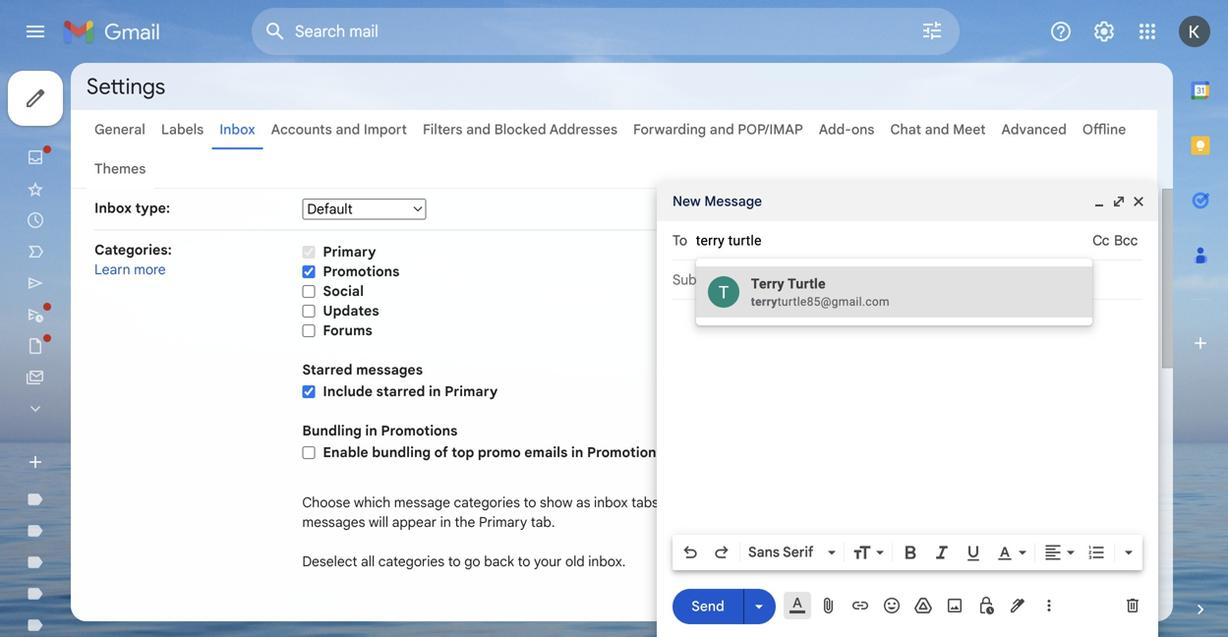 Task type: vqa. For each thing, say whether or not it's contained in the screenshot.
bottommost Promotions
yes



Task type: locate. For each thing, give the bounding box(es) containing it.
underline ‪(⌘u)‬ image
[[964, 544, 984, 564]]

will
[[369, 514, 389, 531]]

labels link
[[161, 121, 204, 138]]

1 horizontal spatial inbox
[[220, 121, 255, 138]]

to up tab.
[[524, 494, 536, 511]]

bold ‪(⌘b)‬ image
[[901, 543, 921, 563]]

and left pop/imap
[[710, 121, 734, 138]]

4 and from the left
[[925, 121, 950, 138]]

Message Body text field
[[673, 310, 1143, 529]]

terry
[[751, 276, 785, 292]]

appear
[[392, 514, 437, 531]]

categories: learn more
[[94, 241, 172, 278]]

ons
[[852, 121, 875, 138]]

redo ‪(⌘y)‬ image
[[712, 543, 732, 563]]

serif
[[783, 544, 814, 561]]

None search field
[[252, 8, 960, 55]]

emails
[[525, 444, 568, 461]]

1 horizontal spatial categories
[[454, 494, 520, 511]]

3 and from the left
[[710, 121, 734, 138]]

inbox
[[594, 494, 628, 511]]

to link
[[673, 232, 688, 249]]

tabs.
[[632, 494, 663, 511]]

None text field
[[696, 223, 1093, 259]]

categories up the
[[454, 494, 520, 511]]

Forums checkbox
[[302, 323, 315, 338]]

to
[[524, 494, 536, 511], [448, 553, 461, 570], [518, 553, 531, 570]]

inbox right labels link
[[220, 121, 255, 138]]

navigation
[[0, 63, 236, 637]]

advanced search options image
[[913, 11, 952, 50]]

categories
[[454, 494, 520, 511], [378, 553, 445, 570]]

general
[[94, 121, 145, 138]]

Enable bundling of top promo emails in Promotions checkbox
[[302, 445, 315, 460]]

accounts and import
[[271, 121, 407, 138]]

bcc
[[1115, 232, 1138, 249]]

turtle85@gmail.com
[[778, 295, 890, 309]]

accounts and import link
[[271, 121, 407, 138]]

insert files using drive image
[[914, 596, 933, 616]]

your
[[534, 553, 562, 570]]

message
[[705, 193, 762, 210]]

learn more link
[[94, 261, 166, 278]]

primary up social
[[323, 243, 376, 261]]

accounts
[[271, 121, 332, 138]]

social
[[323, 283, 364, 300]]

and right chat
[[925, 121, 950, 138]]

and left import
[[336, 121, 360, 138]]

bundling
[[302, 422, 362, 440]]

chat
[[891, 121, 922, 138]]

insert emoji ‪(⌘⇧2)‬ image
[[882, 596, 902, 616]]

meet
[[953, 121, 986, 138]]

1 vertical spatial messages
[[302, 514, 365, 531]]

to left your
[[518, 553, 531, 570]]

forwarding and pop/imap
[[633, 121, 803, 138]]

labels
[[161, 121, 204, 138]]

of
[[434, 444, 448, 461]]

undo ‪(⌘z)‬ image
[[681, 543, 700, 563]]

discard draft ‪(⌘⇧d)‬ image
[[1123, 596, 1143, 616]]

bundling
[[372, 444, 431, 461]]

general link
[[94, 121, 145, 138]]

1 vertical spatial promotions
[[381, 422, 458, 440]]

choose
[[302, 494, 350, 511]]

numbered list ‪(⌘⇧7)‬ image
[[1087, 543, 1107, 563]]

include starred in primary
[[323, 383, 498, 400]]

inbox left type:
[[94, 200, 132, 217]]

terry
[[751, 295, 778, 309]]

0 horizontal spatial inbox
[[94, 200, 132, 217]]

back
[[484, 553, 514, 570]]

inbox for inbox type:
[[94, 200, 132, 217]]

send
[[692, 598, 725, 615]]

promotions up "bundling"
[[381, 422, 458, 440]]

add-ons
[[819, 121, 875, 138]]

tab.
[[531, 514, 555, 531]]

more
[[134, 261, 166, 278]]

2 vertical spatial promotions
[[587, 444, 664, 461]]

message
[[394, 494, 450, 511]]

starred
[[302, 361, 353, 379]]

filters
[[423, 121, 463, 138]]

promotions up inbox
[[587, 444, 664, 461]]

more send options image
[[750, 597, 769, 616]]

messages up starred
[[356, 361, 423, 379]]

promotions
[[323, 263, 400, 280], [381, 422, 458, 440], [587, 444, 664, 461]]

other
[[666, 494, 702, 511]]

0 vertical spatial categories
[[454, 494, 520, 511]]

messages inside choose which message categories to show as inbox tabs. other messages will appear in the primary tab.
[[302, 514, 365, 531]]

primary right the
[[479, 514, 527, 531]]

choose which message categories to show as inbox tabs. other messages will appear in the primary tab.
[[302, 494, 702, 531]]

primary up the top
[[445, 383, 498, 400]]

1 vertical spatial inbox
[[94, 200, 132, 217]]

0 horizontal spatial categories
[[378, 553, 445, 570]]

new message dialog
[[657, 182, 1159, 637]]

categories down appear
[[378, 553, 445, 570]]

1 and from the left
[[336, 121, 360, 138]]

pop out image
[[1111, 194, 1127, 210]]

as
[[576, 494, 591, 511]]

toggle confidential mode image
[[977, 596, 996, 616]]

more formatting options image
[[1119, 543, 1139, 563]]

insert link ‪(⌘k)‬ image
[[851, 596, 870, 616]]

addresses
[[550, 121, 618, 138]]

1 vertical spatial categories
[[378, 553, 445, 570]]

forums
[[323, 322, 372, 339]]

promo
[[478, 444, 521, 461]]

support image
[[1050, 20, 1073, 43]]

offline
[[1083, 121, 1126, 138]]

promotions up social
[[323, 263, 400, 280]]

in right the emails
[[571, 444, 584, 461]]

and right filters
[[466, 121, 491, 138]]

updates
[[323, 302, 379, 320]]

in left the
[[440, 514, 451, 531]]

add-ons link
[[819, 121, 875, 138]]

in
[[429, 383, 441, 400], [365, 422, 378, 440], [571, 444, 584, 461], [440, 514, 451, 531]]

messages down choose
[[302, 514, 365, 531]]

to inside choose which message categories to show as inbox tabs. other messages will appear in the primary tab.
[[524, 494, 536, 511]]

include
[[323, 383, 373, 400]]

inbox
[[220, 121, 255, 138], [94, 200, 132, 217]]

sans serif
[[749, 544, 814, 561]]

and
[[336, 121, 360, 138], [466, 121, 491, 138], [710, 121, 734, 138], [925, 121, 950, 138]]

terry turtle list box
[[696, 267, 1093, 318]]

Subject field
[[673, 270, 1143, 290]]

settings
[[87, 73, 165, 100]]

0 vertical spatial inbox
[[220, 121, 255, 138]]

insert photo image
[[945, 596, 965, 616]]

chat and meet link
[[891, 121, 986, 138]]

add-
[[819, 121, 852, 138]]

2 and from the left
[[466, 121, 491, 138]]

in inside choose which message categories to show as inbox tabs. other messages will appear in the primary tab.
[[440, 514, 451, 531]]

2 vertical spatial primary
[[479, 514, 527, 531]]

settings image
[[1093, 20, 1116, 43]]

tab list
[[1173, 63, 1229, 567]]

primary
[[323, 243, 376, 261], [445, 383, 498, 400], [479, 514, 527, 531]]

messages
[[356, 361, 423, 379], [302, 514, 365, 531]]

Include starred in Primary checkbox
[[302, 384, 315, 399]]

search mail image
[[258, 14, 293, 49]]



Task type: describe. For each thing, give the bounding box(es) containing it.
inbox.
[[588, 553, 626, 570]]

sans
[[749, 544, 780, 561]]

import
[[364, 121, 407, 138]]

enable bundling of top promo emails in promotions
[[323, 444, 664, 461]]

filters and blocked addresses
[[423, 121, 618, 138]]

forwarding and pop/imap link
[[633, 121, 803, 138]]

in right starred
[[429, 383, 441, 400]]

to
[[673, 232, 688, 249]]

insert signature image
[[1008, 596, 1028, 616]]

starred
[[376, 383, 425, 400]]

Updates checkbox
[[302, 304, 315, 319]]

advanced link
[[1002, 121, 1067, 138]]

minimize image
[[1092, 194, 1108, 210]]

none text field inside new message dialog
[[696, 223, 1093, 259]]

Search mail text field
[[295, 22, 866, 41]]

terry turtle terry turtle85@gmail.com
[[751, 276, 890, 309]]

which
[[354, 494, 391, 511]]

show
[[540, 494, 573, 511]]

filters and blocked addresses link
[[423, 121, 618, 138]]

and for forwarding
[[710, 121, 734, 138]]

chat and meet
[[891, 121, 986, 138]]

0 vertical spatial messages
[[356, 361, 423, 379]]

themes
[[94, 160, 146, 178]]

bcc link
[[1115, 229, 1138, 253]]

attach files image
[[819, 596, 839, 616]]

gmail image
[[63, 12, 170, 51]]

Promotions checkbox
[[302, 264, 315, 279]]

pop/imap
[[738, 121, 803, 138]]

more options image
[[1044, 596, 1055, 616]]

inbox link
[[220, 121, 255, 138]]

cc
[[1093, 232, 1110, 249]]

close image
[[1131, 194, 1147, 210]]

Social checkbox
[[302, 284, 315, 299]]

deselect all categories to go back to your old inbox.
[[302, 553, 626, 570]]

go
[[464, 553, 481, 570]]

new message
[[673, 193, 762, 210]]

formatting options toolbar
[[673, 535, 1143, 570]]

cc bcc
[[1093, 232, 1138, 249]]

sans serif option
[[745, 543, 824, 563]]

enable
[[323, 444, 369, 461]]

learn
[[94, 261, 130, 278]]

type:
[[135, 200, 170, 217]]

old
[[566, 553, 585, 570]]

top
[[452, 444, 474, 461]]

inbox for inbox link
[[220, 121, 255, 138]]

the
[[455, 514, 475, 531]]

forwarding
[[633, 121, 706, 138]]

italic ‪(⌘i)‬ image
[[932, 543, 952, 563]]

and for chat
[[925, 121, 950, 138]]

offline link
[[1083, 121, 1126, 138]]

deselect
[[302, 553, 357, 570]]

advanced
[[1002, 121, 1067, 138]]

themes link
[[94, 160, 146, 178]]

in up enable
[[365, 422, 378, 440]]

all
[[361, 553, 375, 570]]

and for filters
[[466, 121, 491, 138]]

inbox type:
[[94, 200, 170, 217]]

new
[[673, 193, 701, 210]]

categories inside choose which message categories to show as inbox tabs. other messages will appear in the primary tab.
[[454, 494, 520, 511]]

starred messages
[[302, 361, 423, 379]]

0 vertical spatial primary
[[323, 243, 376, 261]]

1 vertical spatial primary
[[445, 383, 498, 400]]

turtle
[[788, 276, 826, 292]]

cc link
[[1093, 229, 1110, 253]]

send button
[[673, 589, 744, 624]]

primary inside choose which message categories to show as inbox tabs. other messages will appear in the primary tab.
[[479, 514, 527, 531]]

to left go
[[448, 553, 461, 570]]

blocked
[[494, 121, 546, 138]]

and for accounts
[[336, 121, 360, 138]]

0 vertical spatial promotions
[[323, 263, 400, 280]]

categories:
[[94, 241, 172, 259]]

bundling in promotions
[[302, 422, 458, 440]]



